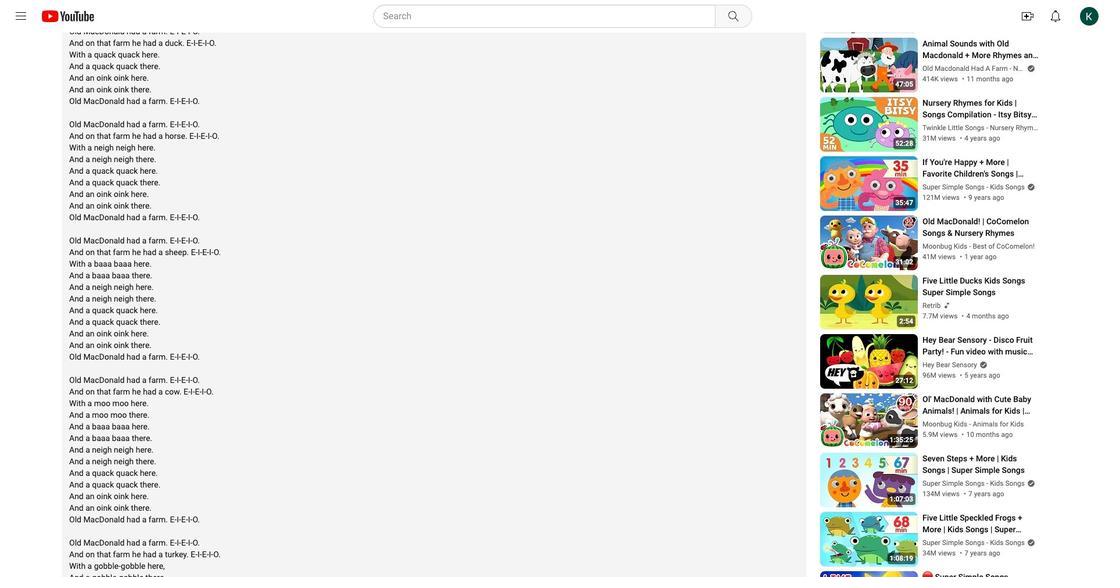 Task type: locate. For each thing, give the bounding box(es) containing it.
31 minutes, 2 seconds image
[[893, 257, 916, 268]]

nursery rhymes for kids | songs compilation - itsy bitsy spider + more children songs by twinkle little songs - nursery rhymes 31,710,855 views 4 years ago 52 minutes element
[[923, 97, 1040, 120]]

verified image
[[1025, 5, 1035, 13], [1025, 64, 1035, 73], [1025, 183, 1035, 191], [977, 361, 988, 369], [1025, 479, 1035, 488], [1025, 539, 1035, 547]]

46 minutes, 55 seconds image
[[893, 19, 916, 31]]

Search text field
[[383, 9, 713, 24]]

animal sounds with old macdonald + more rhymes and songs for kids by old macdonald had a farm - nursery rhymes for kids 414,644 views 11 months ago 47 minutes element
[[923, 38, 1040, 61]]

hey bear sensory - disco fruit party! - fun video with music and dancing ! by hey bear sensory 96,116,984 views 5 years ago 27 minutes element
[[923, 334, 1040, 358]]

35 minutes, 47 seconds image
[[893, 197, 916, 209]]

verified image for animal sounds with old macdonald + more rhymes and songs for kids by old macdonald had a farm - nursery rhymes for kids 414,644 views 11 months ago 47 minutes element
[[1025, 64, 1035, 73]]

None search field
[[352, 5, 755, 28]]

verified image for if you're happy + more | favorite children's songs | super simple songs by super simple songs - kids songs 121,165,233 views 9 years ago 35 minutes element
[[1025, 183, 1035, 191]]

2 minutes, 54 seconds image
[[897, 316, 916, 327]]

five little speckled frogs + more | kids songs | super simple songs by super simple songs - kids songs 34,049,912 views 7 years ago 1 hour, 8 minutes element
[[923, 512, 1040, 536]]

27 minutes, 12 seconds image
[[893, 375, 916, 387]]

ol' macdonald with cute baby animals! | animals for kids | funny cartoons | learn about animals by moonbug kids - animals for kids 5,929,329 views 10 months ago 1 hour, 35 minutes element
[[923, 394, 1040, 417]]

52 minutes, 28 seconds image
[[893, 138, 916, 150]]



Task type: describe. For each thing, give the bounding box(es) containing it.
1 hour, 8 minutes, 19 seconds image
[[887, 553, 916, 565]]

old macdonald! | cocomelon songs & nursery rhymes by moonbug kids - best of cocomelon! 41,761,314 views 1 year ago 31 minutes element
[[923, 216, 1040, 239]]

if you're happy + more | favorite children's songs | super simple songs by super simple songs - kids songs 121,165,233 views 9 years ago 35 minutes element
[[923, 157, 1040, 180]]

verified image for seven steps + more | kids songs | super simple songs by super simple songs - kids songs 134,084,050 views 7 years ago 1 hour, 7 minutes "element" at the right bottom
[[1025, 479, 1035, 488]]

verified image for five little speckled frogs + more | kids songs | super simple songs by super simple songs - kids songs 34,049,912 views 7 years ago 1 hour, 8 minutes element at the bottom right
[[1025, 539, 1035, 547]]

five little ducks   kids songs   super simple songs by retrib 7,757,997 views 4 months ago 2 minutes, 54 seconds element
[[923, 275, 1040, 298]]

official artist channel image
[[941, 302, 951, 310]]

47 minutes, 5 seconds image
[[893, 79, 916, 90]]

avatar image image
[[1080, 7, 1099, 26]]

1 hour, 7 minutes, 3 seconds image
[[887, 494, 916, 505]]

🔴  super simple songs bedtime livestream 🌟🦉💤 | kids nap songs | super simple songs by super simple live - 24 hour livestreams for kids 609,678 views streamed 1 month ago 1 hour, 18 minutes element
[[923, 572, 1040, 577]]

seven steps + more | kids songs | super simple songs by super simple songs - kids songs 134,084,050 views 7 years ago 1 hour, 7 minutes element
[[923, 453, 1040, 476]]

1 hour, 35 minutes, 25 seconds image
[[887, 434, 916, 446]]

verified image for hey bear sensory - disco fruit party! - fun video with music and dancing ! by hey bear sensory 96,116,984 views 5 years ago 27 minutes element
[[977, 361, 988, 369]]



Task type: vqa. For each thing, say whether or not it's contained in the screenshot.
31 minutes, 2 seconds image
yes



